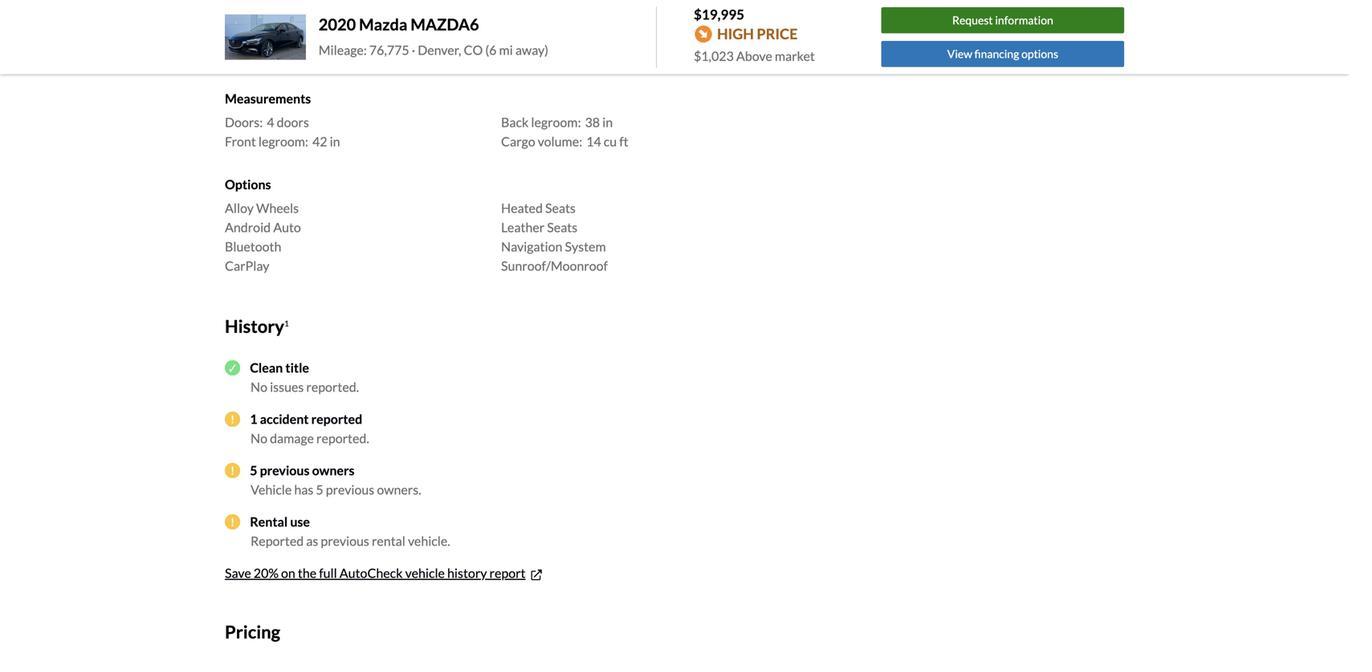 Task type: vqa. For each thing, say whether or not it's contained in the screenshot.
damage
yes



Task type: describe. For each thing, give the bounding box(es) containing it.
doors
[[277, 114, 309, 130]]

options
[[225, 177, 271, 192]]

doors:
[[225, 114, 263, 130]]

view financing options button
[[881, 41, 1124, 67]]

view financing options
[[947, 47, 1058, 61]]

high price
[[717, 25, 798, 43]]

adaptive cruise control backup camera blind spot monitoring
[[225, 9, 361, 63]]

42
[[312, 134, 327, 149]]

1 vertical spatial seats
[[547, 220, 577, 235]]

save 20% on the full autocheck vehicle history report
[[225, 566, 526, 581]]

control
[[317, 9, 361, 25]]

view
[[947, 47, 972, 61]]

1 vertical spatial 5
[[316, 482, 323, 498]]

cargo
[[501, 134, 535, 149]]

as
[[306, 534, 318, 549]]

no for no issues reported.
[[251, 379, 267, 395]]

request
[[952, 13, 993, 27]]

blind
[[225, 48, 254, 63]]

76,775
[[369, 42, 409, 58]]

2 vertical spatial previous
[[321, 534, 369, 549]]

pricing
[[225, 622, 280, 643]]

$1,023
[[694, 48, 734, 64]]

vehicle.
[[408, 534, 450, 549]]

the
[[298, 566, 316, 581]]

adaptive
[[225, 9, 276, 25]]

save
[[225, 566, 251, 581]]

1 vertical spatial previous
[[326, 482, 374, 498]]

wheels
[[256, 200, 299, 216]]

in inside the doors: 4 doors front legroom: 42 in
[[330, 134, 340, 149]]

rental
[[372, 534, 405, 549]]

0 horizontal spatial 5
[[250, 463, 257, 479]]

volume:
[[538, 134, 582, 149]]

1 accident reported
[[250, 412, 362, 427]]

$19,995
[[694, 6, 744, 22]]

(6
[[485, 42, 497, 58]]

front inside the doors: 4 doors front legroom: 42 in
[[225, 134, 256, 149]]

mazda
[[359, 15, 407, 34]]

price
[[757, 25, 798, 43]]

on
[[281, 566, 295, 581]]

history
[[447, 566, 487, 581]]

high
[[717, 25, 754, 43]]

measurements
[[225, 91, 311, 106]]

front inside front side airbags passenger airbag
[[501, 28, 532, 44]]

clean
[[250, 360, 283, 376]]

alloy wheels android auto bluetooth carplay
[[225, 200, 301, 274]]

5 previous owners
[[250, 463, 355, 479]]

4
[[267, 114, 274, 130]]

no damage reported.
[[251, 431, 369, 446]]

rental use
[[250, 514, 310, 530]]

back
[[501, 114, 529, 130]]

14
[[586, 134, 601, 149]]

save 20% on the full autocheck vehicle history report link
[[225, 566, 544, 583]]

0 vertical spatial seats
[[545, 200, 576, 216]]

issues
[[270, 379, 304, 395]]

request information button
[[881, 7, 1124, 34]]

information
[[995, 13, 1053, 27]]

market
[[775, 48, 815, 64]]

2020
[[319, 15, 356, 34]]

vehicle
[[251, 482, 292, 498]]

38
[[585, 114, 600, 130]]

cruise
[[278, 9, 315, 25]]

sunroof/moonroof
[[501, 258, 608, 274]]

airbags
[[560, 28, 601, 44]]

damage
[[270, 431, 314, 446]]

vehicle has 5 previous owners.
[[251, 482, 421, 498]]

owners
[[312, 463, 355, 479]]

history 1
[[225, 316, 289, 337]]

vdpalert image
[[225, 463, 240, 479]]

request information
[[952, 13, 1053, 27]]

camera
[[269, 28, 313, 44]]

options
[[1021, 47, 1058, 61]]

in inside back legroom: 38 in cargo volume: 14 cu ft
[[602, 114, 613, 130]]

2020 mazda mazda6 mileage: 76,775 · denver, co (6 mi away)
[[319, 15, 548, 58]]

above
[[736, 48, 772, 64]]



Task type: locate. For each thing, give the bounding box(es) containing it.
use
[[290, 514, 310, 530]]

save 20% on the full autocheck vehicle history report image
[[529, 568, 544, 583]]

airbag
[[561, 48, 596, 63]]

1 horizontal spatial front
[[501, 28, 532, 44]]

1 left accident
[[250, 412, 257, 427]]

0 vertical spatial in
[[602, 114, 613, 130]]

1 vertical spatial no
[[251, 431, 267, 446]]

1 vertical spatial front
[[225, 134, 256, 149]]

auto
[[273, 220, 301, 235]]

seats right heated
[[545, 200, 576, 216]]

full
[[319, 566, 337, 581]]

away)
[[515, 42, 548, 58]]

monitoring
[[285, 48, 348, 63]]

1 vertical spatial 1
[[250, 412, 257, 427]]

5
[[250, 463, 257, 479], [316, 482, 323, 498]]

owners.
[[377, 482, 421, 498]]

0 vertical spatial legroom:
[[531, 114, 581, 130]]

1
[[284, 319, 289, 329], [250, 412, 257, 427]]

1 horizontal spatial legroom:
[[531, 114, 581, 130]]

mi
[[499, 42, 513, 58]]

0 vertical spatial 5
[[250, 463, 257, 479]]

0 vertical spatial vdpalert image
[[225, 412, 240, 427]]

back legroom: 38 in cargo volume: 14 cu ft
[[501, 114, 628, 149]]

co
[[464, 42, 483, 58]]

android
[[225, 220, 271, 235]]

title
[[285, 360, 309, 376]]

0 vertical spatial front
[[501, 28, 532, 44]]

heated seats leather seats navigation system sunroof/moonroof
[[501, 200, 608, 274]]

·
[[412, 42, 415, 58]]

front up passenger on the top
[[501, 28, 532, 44]]

financing
[[974, 47, 1019, 61]]

navigation
[[501, 239, 562, 255]]

in right the "38"
[[602, 114, 613, 130]]

reported
[[311, 412, 362, 427]]

passenger
[[501, 48, 559, 63]]

seats up system
[[547, 220, 577, 235]]

no down clean
[[251, 379, 267, 395]]

0 vertical spatial no
[[251, 379, 267, 395]]

1 vdpalert image from the top
[[225, 412, 240, 427]]

in
[[602, 114, 613, 130], [330, 134, 340, 149]]

20%
[[254, 566, 279, 581]]

1 up the clean title
[[284, 319, 289, 329]]

ft
[[619, 134, 628, 149]]

previous down owners
[[326, 482, 374, 498]]

accident
[[260, 412, 309, 427]]

vdpalert image down vdpcheck icon
[[225, 412, 240, 427]]

reported. up reported
[[306, 379, 359, 395]]

vdpalert image for rental use
[[225, 515, 240, 530]]

rental
[[250, 514, 288, 530]]

0 vertical spatial reported.
[[306, 379, 359, 395]]

reported as previous rental vehicle.
[[251, 534, 450, 549]]

autocheck
[[339, 566, 403, 581]]

front down doors:
[[225, 134, 256, 149]]

reported. for 1 accident reported
[[316, 431, 369, 446]]

5 right vdpalert image
[[250, 463, 257, 479]]

mileage:
[[319, 42, 367, 58]]

report
[[489, 566, 526, 581]]

vdpalert image
[[225, 412, 240, 427], [225, 515, 240, 530]]

system
[[565, 239, 606, 255]]

clean title
[[250, 360, 309, 376]]

2020 mazda mazda6 image
[[225, 14, 306, 60]]

doors: 4 doors front legroom: 42 in
[[225, 114, 340, 149]]

leather
[[501, 220, 545, 235]]

no down accident
[[251, 431, 267, 446]]

0 horizontal spatial 1
[[250, 412, 257, 427]]

previous
[[260, 463, 310, 479], [326, 482, 374, 498], [321, 534, 369, 549]]

front side airbags passenger airbag
[[501, 28, 601, 63]]

alloy
[[225, 200, 254, 216]]

1 inside history 1
[[284, 319, 289, 329]]

side
[[535, 28, 557, 44]]

1 horizontal spatial 1
[[284, 319, 289, 329]]

legroom: down doors
[[258, 134, 308, 149]]

previous right as
[[321, 534, 369, 549]]

0 horizontal spatial legroom:
[[258, 134, 308, 149]]

backup
[[225, 28, 267, 44]]

2 no from the top
[[251, 431, 267, 446]]

legroom:
[[531, 114, 581, 130], [258, 134, 308, 149]]

5 right has on the left bottom of page
[[316, 482, 323, 498]]

1 no from the top
[[251, 379, 267, 395]]

no
[[251, 379, 267, 395], [251, 431, 267, 446]]

vdpalert image left rental
[[225, 515, 240, 530]]

reported
[[251, 534, 304, 549]]

front
[[501, 28, 532, 44], [225, 134, 256, 149]]

reported.
[[306, 379, 359, 395], [316, 431, 369, 446]]

1 horizontal spatial 5
[[316, 482, 323, 498]]

1 horizontal spatial in
[[602, 114, 613, 130]]

spot
[[257, 48, 282, 63]]

in right 42
[[330, 134, 340, 149]]

legroom: inside back legroom: 38 in cargo volume: 14 cu ft
[[531, 114, 581, 130]]

has
[[294, 482, 313, 498]]

no for no damage reported.
[[251, 431, 267, 446]]

denver,
[[418, 42, 461, 58]]

0 vertical spatial previous
[[260, 463, 310, 479]]

previous up "vehicle"
[[260, 463, 310, 479]]

mazda6
[[411, 15, 479, 34]]

0 horizontal spatial front
[[225, 134, 256, 149]]

history
[[225, 316, 284, 337]]

1 vertical spatial reported.
[[316, 431, 369, 446]]

reported. for clean title
[[306, 379, 359, 395]]

1 vertical spatial legroom:
[[258, 134, 308, 149]]

$1,023 above market
[[694, 48, 815, 64]]

vdpalert image for 1 accident reported
[[225, 412, 240, 427]]

carplay
[[225, 258, 269, 274]]

no issues reported.
[[251, 379, 359, 395]]

vehicle
[[405, 566, 445, 581]]

2 vdpalert image from the top
[[225, 515, 240, 530]]

legroom: up volume:
[[531, 114, 581, 130]]

0 vertical spatial 1
[[284, 319, 289, 329]]

1 vertical spatial vdpalert image
[[225, 515, 240, 530]]

reported. down reported
[[316, 431, 369, 446]]

heated
[[501, 200, 543, 216]]

0 horizontal spatial in
[[330, 134, 340, 149]]

cu
[[604, 134, 617, 149]]

legroom: inside the doors: 4 doors front legroom: 42 in
[[258, 134, 308, 149]]

vdpcheck image
[[225, 360, 240, 376]]

1 vertical spatial in
[[330, 134, 340, 149]]



